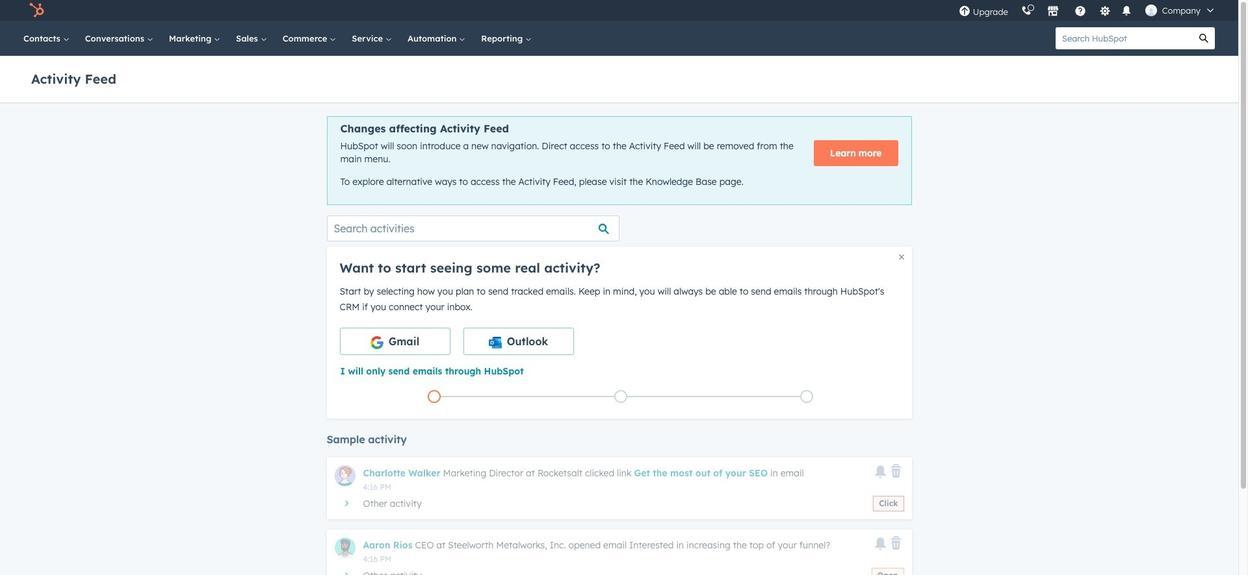 Task type: vqa. For each thing, say whether or not it's contained in the screenshot.
Includes at bottom
no



Task type: describe. For each thing, give the bounding box(es) containing it.
Search HubSpot search field
[[1056, 27, 1193, 49]]



Task type: locate. For each thing, give the bounding box(es) containing it.
list
[[341, 388, 900, 406]]

marketplaces image
[[1047, 6, 1059, 18]]

None checkbox
[[463, 328, 574, 355]]

jacob simon image
[[1145, 5, 1157, 16]]

menu
[[952, 0, 1223, 21]]

onboarding.steps.finalstep.title image
[[804, 394, 810, 401]]

onboarding.steps.sendtrackedemailingmail.title image
[[617, 394, 624, 401]]

None checkbox
[[340, 328, 450, 355]]

close image
[[899, 255, 904, 260]]

Search activities search field
[[327, 216, 619, 242]]



